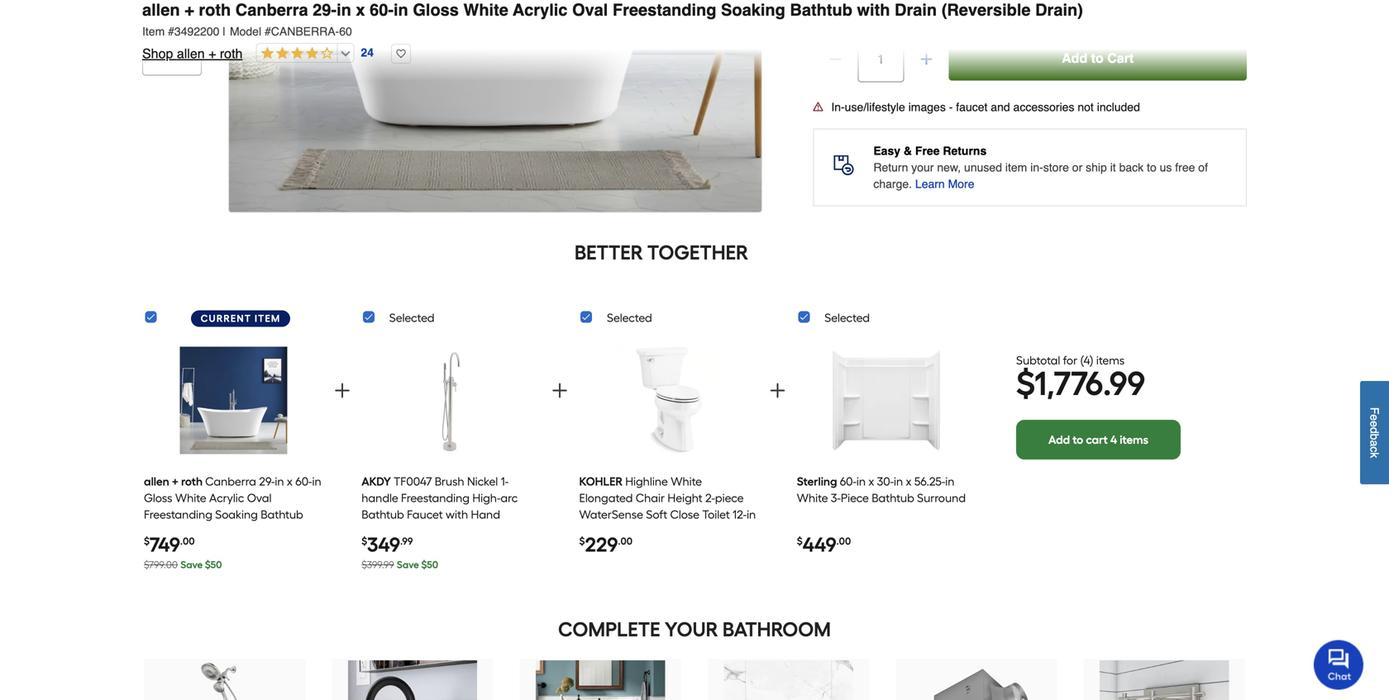 Task type: describe. For each thing, give the bounding box(es) containing it.
1,776
[[1034, 364, 1103, 404]]

cart
[[1086, 433, 1108, 447]]

save for 749
[[180, 559, 203, 571]]

in-
[[1030, 161, 1043, 174]]

$ 229 .00
[[579, 533, 633, 557]]

29- inside canberra 29-in x 60-in gloss white acrylic oval freestanding soaking bathtub with drain (reversible drain)
[[259, 474, 275, 488]]

item
[[1005, 161, 1027, 174]]

449 list item
[[797, 334, 976, 580]]

349
[[367, 533, 400, 557]]

add for add to cart
[[1062, 50, 1088, 66]]

kohler highline white elongated chair height 2-piece watersense soft close toilet 12-in rough-in 1.28-gpf image
[[615, 340, 722, 461]]

50 for 749
[[211, 559, 222, 571]]

30-
[[877, 474, 894, 488]]

selected for 229
[[607, 311, 652, 325]]

learn
[[915, 177, 945, 190]]

for
[[1063, 354, 1078, 368]]

4.1 stars image
[[257, 46, 334, 62]]

+ for allen + roth canberra 29-in x 60-in gloss white acrylic oval freestanding soaking bathtub with drain (reversible drain) item # 3492200 | model # canberra-60
[[185, 0, 194, 19]]

drain) inside canberra 29-in x 60-in gloss white acrylic oval freestanding soaking bathtub with drain (reversible drain)
[[259, 524, 290, 538]]

better
[[575, 240, 643, 264]]

1.28-
[[629, 524, 652, 538]]

4 for subtotal for ( 4 ) items $ 1,776 .99
[[1084, 354, 1090, 368]]

selected for 449
[[825, 311, 870, 325]]

4 for add to cart 4 items
[[1110, 433, 1117, 447]]

bathtub inside allen + roth canberra 29-in x 60-in gloss white acrylic oval freestanding soaking bathtub with drain (reversible drain) item # 3492200 | model # canberra-60
[[790, 0, 852, 19]]

complete
[[558, 617, 660, 641]]

freestanding inside allen + roth canberra 29-in x 60-in gloss white acrylic oval freestanding soaking bathtub with drain (reversible drain) item # 3492200 | model # canberra-60
[[613, 0, 716, 19]]

24
[[361, 46, 374, 59]]

add to cart 4 items link
[[1016, 420, 1181, 460]]

add to cart
[[1062, 50, 1134, 66]]

+16 button
[[142, 16, 202, 75]]

easy
[[873, 144, 900, 157]]

easy & free returns return your new, unused item in-store or ship it back to us free of charge.
[[873, 144, 1208, 190]]

canberra-
[[271, 25, 339, 38]]

not
[[1078, 100, 1094, 114]]

plus image for tf0047 brush nickel 1- handle freestanding high-arc bathtub faucet with hand shower (valve included)
[[550, 381, 570, 401]]

acrylic inside allen + roth canberra 29-in x 60-in gloss white acrylic oval freestanding soaking bathtub with drain (reversible drain) item # 3492200 | model # canberra-60
[[513, 0, 568, 19]]

to inside easy & free returns return your new, unused item in-store or ship it back to us free of charge.
[[1147, 161, 1157, 174]]

$ 749 .00
[[144, 533, 195, 557]]

-
[[949, 100, 953, 114]]

add to cart button
[[949, 36, 1247, 80]]

add for add to cart 4 items
[[1048, 433, 1070, 447]]

1 e from the top
[[1368, 415, 1381, 421]]

50 for 349
[[427, 559, 438, 571]]

oval inside allen + roth canberra 29-in x 60-in gloss white acrylic oval freestanding soaking bathtub with drain (reversible drain) item # 3492200 | model # canberra-60
[[572, 0, 608, 19]]

satori statuario 12-in x 24-in polished porcelain marble look floor and wall tile (1.93-sq. ft/ piece) image
[[724, 661, 853, 700]]

soft
[[646, 508, 667, 522]]

chat invite button image
[[1314, 640, 1364, 690]]

229
[[585, 533, 618, 557]]

bathtub inside 60-in x 30-in x 56.25-in white 3-piece bathtub surround
[[872, 491, 914, 505]]

60
[[339, 25, 352, 38]]

k
[[1368, 453, 1381, 458]]

faucet
[[956, 100, 988, 114]]

better together
[[575, 240, 748, 264]]

pickup image
[[823, 0, 836, 5]]

sterling 60-in x 30-in x 56.25-in white 3-piece bathtub surround image
[[833, 340, 940, 461]]

back
[[1119, 161, 1144, 174]]

56.25-
[[914, 474, 945, 488]]

current item
[[201, 312, 281, 324]]

arc
[[501, 491, 518, 505]]

.00 for 229
[[618, 535, 633, 547]]

2 # from the left
[[265, 25, 271, 38]]

$ inside $ 349 .99
[[362, 535, 367, 547]]

1 vertical spatial roth
[[220, 46, 243, 61]]

b
[[1368, 434, 1381, 440]]

white inside 60-in x 30-in x 56.25-in white 3-piece bathtub surround
[[797, 491, 828, 505]]

model
[[230, 25, 261, 38]]

29- inside allen + roth canberra 29-in x 60-in gloss white acrylic oval freestanding soaking bathtub with drain (reversible drain) item # 3492200 | model # canberra-60
[[313, 0, 337, 19]]

$799.00
[[144, 559, 178, 571]]

us
[[1160, 161, 1172, 174]]

freestanding inside tf0047 brush nickel 1- handle freestanding high-arc bathtub faucet with hand shower (valve included)
[[401, 491, 470, 505]]

toilet
[[702, 508, 730, 522]]

it
[[1110, 161, 1116, 174]]

complete your bathroom
[[558, 617, 831, 641]]

canberra inside canberra 29-in x 60-in gloss white acrylic oval freestanding soaking bathtub with drain (reversible drain)
[[205, 474, 256, 488]]

449
[[803, 533, 836, 557]]

f e e d b a c k
[[1368, 408, 1381, 458]]

1 selected from the left
[[389, 311, 434, 325]]

$ right $799.00
[[205, 559, 211, 571]]

349 list item
[[362, 334, 541, 580]]

drain inside allen + roth canberra 29-in x 60-in gloss white acrylic oval freestanding soaking bathtub with drain (reversible drain) item # 3492200 | model # canberra-60
[[895, 0, 937, 19]]

$ inside $ 229 .00
[[579, 535, 585, 547]]

60- inside allen + roth canberra 29-in x 60-in gloss white acrylic oval freestanding soaking bathtub with drain (reversible drain) item # 3492200 | model # canberra-60
[[370, 0, 394, 19]]

cart
[[1107, 50, 1134, 66]]

$ down (valve
[[421, 559, 427, 571]]

1 # from the left
[[168, 25, 174, 38]]

included
[[1097, 100, 1140, 114]]

in inside the highline white elongated chair height 2-piece watersense soft close toilet 12-in rough-in 1.28-gpf
[[747, 508, 756, 522]]

store
[[1043, 161, 1069, 174]]

2-
[[705, 491, 715, 505]]

surround
[[917, 491, 966, 505]]

included)
[[438, 524, 487, 538]]

of
[[1198, 161, 1208, 174]]

gloss inside canberra 29-in x 60-in gloss white acrylic oval freestanding soaking bathtub with drain (reversible drain)
[[144, 491, 172, 505]]

c
[[1368, 447, 1381, 453]]

$799.00 save $ 50
[[144, 559, 222, 571]]

allen + roth canberra 29-in x 60-in gloss white acrylic oval freestanding soaking bathtub with drain (reversible drain) item # 3492200 | model # canberra-60
[[142, 0, 1083, 38]]

3492200
[[174, 25, 219, 38]]

$ 449 .00
[[797, 533, 851, 557]]

use/lifestyle
[[845, 100, 905, 114]]

f e e d b a c k button
[[1360, 381, 1389, 485]]

white inside canberra 29-in x 60-in gloss white acrylic oval freestanding soaking bathtub with drain (reversible drain)
[[175, 491, 206, 505]]

sterling
[[797, 474, 837, 488]]

.00 for 449
[[836, 535, 851, 547]]

+16
[[161, 38, 183, 53]]

a
[[1368, 440, 1381, 447]]

subtotal for ( 4 ) items $ 1,776 .99
[[1016, 354, 1145, 404]]

nickel
[[467, 474, 498, 488]]

canberra 29-in x 60-in gloss white acrylic oval freestanding soaking bathtub with drain (reversible drain)
[[144, 474, 321, 538]]

.99 inside $ 349 .99
[[400, 535, 413, 547]]

allen for allen + roth canberra 29-in x 60-in gloss white acrylic oval freestanding soaking bathtub with drain (reversible drain) item # 3492200 | model # canberra-60
[[142, 0, 180, 19]]

or
[[1072, 161, 1083, 174]]

.99 inside subtotal for ( 4 ) items $ 1,776 .99
[[1103, 364, 1145, 404]]

item
[[255, 312, 281, 324]]

1-
[[501, 474, 509, 488]]

plus image
[[332, 381, 352, 401]]



Task type: locate. For each thing, give the bounding box(es) containing it.
0 horizontal spatial 29-
[[259, 474, 275, 488]]

.00 inside $ 449 .00
[[836, 535, 851, 547]]

bathtub inside tf0047 brush nickel 1- handle freestanding high-arc bathtub faucet with hand shower (valve included)
[[362, 508, 404, 522]]

roth for allen + roth canberra 29-in x 60-in gloss white acrylic oval freestanding soaking bathtub with drain (reversible drain) item # 3492200 | model # canberra-60
[[199, 0, 231, 19]]

new,
[[937, 161, 961, 174]]

free
[[1175, 161, 1195, 174]]

brush
[[435, 474, 464, 488]]

more
[[948, 177, 974, 190]]

current
[[201, 312, 251, 324]]

0 horizontal spatial selected
[[389, 311, 434, 325]]

.00 up $799.00 save $ 50
[[180, 535, 195, 547]]

(reversible inside canberra 29-in x 60-in gloss white acrylic oval freestanding soaking bathtub with drain (reversible drain)
[[200, 524, 256, 538]]

items right the )
[[1096, 354, 1125, 368]]

f
[[1368, 408, 1381, 415]]

roth up |
[[199, 0, 231, 19]]

2 horizontal spatial +
[[208, 46, 216, 61]]

(reversible
[[942, 0, 1031, 19], [200, 524, 256, 538]]

$ down watersense
[[579, 535, 585, 547]]

learn more link
[[915, 176, 974, 192]]

0 vertical spatial roth
[[199, 0, 231, 19]]

allen + roth harlow matte black widespread 2-handle watersense bathroom sink faucet with drain image
[[348, 661, 477, 700]]

$ up $799.00
[[144, 535, 150, 547]]

2 50 from the left
[[427, 559, 438, 571]]

accessories
[[1013, 100, 1074, 114]]

x inside canberra 29-in x 60-in gloss white acrylic oval freestanding soaking bathtub with drain (reversible drain)
[[287, 474, 293, 488]]

0 vertical spatial gloss
[[413, 0, 459, 19]]

x inside allen + roth canberra 29-in x 60-in gloss white acrylic oval freestanding soaking bathtub with drain (reversible drain) item # 3492200 | model # canberra-60
[[356, 0, 365, 19]]

1 vertical spatial oval
[[247, 491, 272, 505]]

749
[[150, 533, 180, 557]]

1 vertical spatial 4
[[1110, 433, 1117, 447]]

in
[[617, 524, 626, 538]]

2 horizontal spatial freestanding
[[613, 0, 716, 19]]

and
[[991, 100, 1010, 114]]

+ for allen + roth
[[172, 474, 179, 488]]

homewerks 1.5-sone 110-cfm white decorative lighted bluetooth compatibility bathroom fan image
[[912, 661, 1041, 700]]

0 vertical spatial allen
[[142, 0, 180, 19]]

0 horizontal spatial oval
[[247, 491, 272, 505]]

1 vertical spatial 29-
[[259, 474, 275, 488]]

add inside button
[[1062, 50, 1088, 66]]

1 horizontal spatial soaking
[[721, 0, 785, 19]]

e
[[1368, 415, 1381, 421], [1368, 421, 1381, 428]]

0 vertical spatial 29-
[[313, 0, 337, 19]]

1 vertical spatial allen
[[177, 46, 205, 61]]

soaking up the item number 3 4 9 2 2 0 0 and model number c a n b e r r a - 6 0 element
[[721, 0, 785, 19]]

1 horizontal spatial 60-
[[370, 0, 394, 19]]

save inside 749 list item
[[180, 559, 203, 571]]

1 horizontal spatial +
[[185, 0, 194, 19]]

1 horizontal spatial .99
[[1103, 364, 1145, 404]]

subtotal
[[1016, 354, 1060, 368]]

4 right the cart
[[1110, 433, 1117, 447]]

allen inside 749 list item
[[144, 474, 169, 488]]

$ down sterling
[[797, 535, 803, 547]]

minus image
[[827, 51, 844, 67]]

in-
[[831, 100, 845, 114]]

1 horizontal spatial .00
[[618, 535, 633, 547]]

learn more
[[915, 177, 974, 190]]

allen + roth canberra 29-in x 60-in gloss white acrylic oval freestanding soaking bathtub with drain (reversible drain) image
[[180, 340, 287, 461]]

better together heading
[[142, 239, 1181, 266]]

images
[[908, 100, 946, 114]]

canberra up model
[[235, 0, 308, 19]]

749 list item
[[144, 334, 323, 580]]

1 vertical spatial items
[[1120, 433, 1149, 447]]

2 vertical spatial to
[[1073, 433, 1083, 447]]

high-
[[472, 491, 501, 505]]

handle
[[362, 491, 398, 505]]

0 horizontal spatial save
[[180, 559, 203, 571]]

0 vertical spatial freestanding
[[613, 0, 716, 19]]

2 vertical spatial with
[[144, 524, 166, 538]]

allen inside allen + roth canberra 29-in x 60-in gloss white acrylic oval freestanding soaking bathtub with drain (reversible drain) item # 3492200 | model # canberra-60
[[142, 0, 180, 19]]

save for 349
[[397, 559, 419, 571]]

60- left akdy at the left bottom of page
[[295, 474, 312, 488]]

0 vertical spatial (reversible
[[942, 0, 1031, 19]]

plus image
[[918, 51, 935, 67], [550, 381, 570, 401], [768, 381, 788, 401]]

0 vertical spatial add
[[1062, 50, 1088, 66]]

1 vertical spatial gloss
[[144, 491, 172, 505]]

+ inside allen + roth canberra 29-in x 60-in gloss white acrylic oval freestanding soaking bathtub with drain (reversible drain) item # 3492200 | model # canberra-60
[[185, 0, 194, 19]]

save
[[180, 559, 203, 571], [397, 559, 419, 571]]

bathroom
[[723, 617, 831, 641]]

)
[[1090, 354, 1094, 368]]

0 vertical spatial to
[[1091, 50, 1104, 66]]

with up included)
[[446, 508, 468, 522]]

add left cart
[[1062, 50, 1088, 66]]

roth down |
[[220, 46, 243, 61]]

akdy
[[362, 474, 391, 488]]

+ up 3492200
[[185, 0, 194, 19]]

e up d
[[1368, 415, 1381, 421]]

1 horizontal spatial oval
[[572, 0, 608, 19]]

soaking inside allen + roth canberra 29-in x 60-in gloss white acrylic oval freestanding soaking bathtub with drain (reversible drain) item # 3492200 | model # canberra-60
[[721, 0, 785, 19]]

0 horizontal spatial .99
[[400, 535, 413, 547]]

1 vertical spatial .99
[[400, 535, 413, 547]]

.99 up $399.99 save $ 50 on the left of the page
[[400, 535, 413, 547]]

white inside allen + roth canberra 29-in x 60-in gloss white acrylic oval freestanding soaking bathtub with drain (reversible drain) item # 3492200 | model # canberra-60
[[463, 0, 508, 19]]

0 horizontal spatial (reversible
[[200, 524, 256, 538]]

freestanding up the $ 749 .00
[[144, 508, 212, 522]]

faucet
[[407, 508, 443, 522]]

complete your bathroom heading
[[142, 613, 1247, 646]]

$399.99 save $ 50
[[362, 559, 438, 571]]

60- inside 60-in x 30-in x 56.25-in white 3-piece bathtub surround
[[840, 474, 857, 488]]

0 horizontal spatial soaking
[[215, 508, 258, 522]]

1 vertical spatial freestanding
[[401, 491, 470, 505]]

items inside 'link'
[[1120, 433, 1149, 447]]

bathtub
[[790, 0, 852, 19], [872, 491, 914, 505], [261, 508, 303, 522], [362, 508, 404, 522]]

1 vertical spatial acrylic
[[209, 491, 244, 505]]

12-
[[733, 508, 747, 522]]

ship
[[1086, 161, 1107, 174]]

to left cart
[[1091, 50, 1104, 66]]

x
[[356, 0, 365, 19], [287, 474, 293, 488], [869, 474, 874, 488], [906, 474, 912, 488]]

together
[[647, 240, 748, 264]]

with inside allen + roth canberra 29-in x 60-in gloss white acrylic oval freestanding soaking bathtub with drain (reversible drain) item # 3492200 | model # canberra-60
[[857, 0, 890, 19]]

heart outline image
[[391, 44, 411, 64]]

+ down 3492200
[[208, 46, 216, 61]]

4 inside 'link'
[[1110, 433, 1117, 447]]

allen down 3492200
[[177, 46, 205, 61]]

acrylic inside canberra 29-in x 60-in gloss white acrylic oval freestanding soaking bathtub with drain (reversible drain)
[[209, 491, 244, 505]]

2 horizontal spatial .00
[[836, 535, 851, 547]]

canberra inside allen + roth canberra 29-in x 60-in gloss white acrylic oval freestanding soaking bathtub with drain (reversible drain) item # 3492200 | model # canberra-60
[[235, 0, 308, 19]]

add to cart 4 items
[[1048, 433, 1149, 447]]

to inside 'link'
[[1073, 433, 1083, 447]]

allen + roth shiloh 24-in 3-light brushed nickel transitional vanity light bar image
[[1100, 661, 1229, 700]]

drain) inside allen + roth canberra 29-in x 60-in gloss white acrylic oval freestanding soaking bathtub with drain (reversible drain) item # 3492200 | model # canberra-60
[[1035, 0, 1083, 19]]

freestanding up the item number 3 4 9 2 2 0 0 and model number c a n b e r r a - 6 0 element
[[613, 0, 716, 19]]

0 vertical spatial with
[[857, 0, 890, 19]]

1 vertical spatial +
[[208, 46, 216, 61]]

with up $799.00
[[144, 524, 166, 538]]

allen + roth kingscote 48-in espresso undermount single sink bathroom vanity with white engineered stone top image
[[536, 661, 665, 700]]

roth up the $ 749 .00
[[181, 474, 203, 488]]

(reversible inside allen + roth canberra 29-in x 60-in gloss white acrylic oval freestanding soaking bathtub with drain (reversible drain) item # 3492200 | model # canberra-60
[[942, 0, 1031, 19]]

item number 3 4 9 2 2 0 0 and model number c a n b e r r a - 6 0 element
[[142, 23, 1247, 40]]

1 horizontal spatial drain)
[[1035, 0, 1083, 19]]

0 horizontal spatial drain)
[[259, 524, 290, 538]]

close
[[670, 508, 700, 522]]

soaking
[[721, 0, 785, 19], [215, 508, 258, 522]]

e up b
[[1368, 421, 1381, 428]]

0 horizontal spatial 50
[[211, 559, 222, 571]]

2 vertical spatial allen
[[144, 474, 169, 488]]

free
[[915, 144, 940, 157]]

1 horizontal spatial drain
[[895, 0, 937, 19]]

drain inside canberra 29-in x 60-in gloss white acrylic oval freestanding soaking bathtub with drain (reversible drain)
[[169, 524, 197, 538]]

0 vertical spatial +
[[185, 0, 194, 19]]

allen + roth
[[144, 474, 203, 488]]

1 horizontal spatial selected
[[607, 311, 652, 325]]

0 vertical spatial canberra
[[235, 0, 308, 19]]

2 selected from the left
[[607, 311, 652, 325]]

1 vertical spatial to
[[1147, 161, 1157, 174]]

(
[[1080, 354, 1084, 368]]

freestanding inside canberra 29-in x 60-in gloss white acrylic oval freestanding soaking bathtub with drain (reversible drain)
[[144, 508, 212, 522]]

1 horizontal spatial gloss
[[413, 0, 459, 19]]

1 .00 from the left
[[180, 535, 195, 547]]

tf0047 brush nickel 1- handle freestanding high-arc bathtub faucet with hand shower (valve included)
[[362, 474, 518, 538]]

gloss inside allen + roth canberra 29-in x 60-in gloss white acrylic oval freestanding soaking bathtub with drain (reversible drain) item # 3492200 | model # canberra-60
[[413, 0, 459, 19]]

1 horizontal spatial to
[[1091, 50, 1104, 66]]

returns
[[943, 144, 987, 157]]

to
[[1091, 50, 1104, 66], [1147, 161, 1157, 174], [1073, 433, 1083, 447]]

50 inside 749 list item
[[211, 559, 222, 571]]

60- up 24
[[370, 0, 394, 19]]

1 horizontal spatial plus image
[[768, 381, 788, 401]]

3-
[[831, 491, 841, 505]]

1 vertical spatial canberra
[[205, 474, 256, 488]]

50 down (valve
[[427, 559, 438, 571]]

0 horizontal spatial 60-
[[295, 474, 312, 488]]

1 vertical spatial with
[[446, 508, 468, 522]]

.00 right 'rough-' on the bottom of the page
[[618, 535, 633, 547]]

1 horizontal spatial 29-
[[313, 0, 337, 19]]

+ inside 749 list item
[[172, 474, 179, 488]]

4 inside subtotal for ( 4 ) items $ 1,776 .99
[[1084, 354, 1090, 368]]

0 horizontal spatial .00
[[180, 535, 195, 547]]

1 horizontal spatial (reversible
[[942, 0, 1031, 19]]

50 inside the 349 list item
[[427, 559, 438, 571]]

1 horizontal spatial 50
[[427, 559, 438, 571]]

highline white elongated chair height 2-piece watersense soft close toilet 12-in rough-in 1.28-gpf
[[579, 474, 756, 538]]

warning image
[[813, 102, 823, 111]]

drain)
[[1035, 0, 1083, 19], [259, 524, 290, 538]]

hand
[[471, 508, 500, 522]]

1 horizontal spatial with
[[446, 508, 468, 522]]

0 horizontal spatial +
[[172, 474, 179, 488]]

1 horizontal spatial 4
[[1110, 433, 1117, 447]]

0 horizontal spatial gloss
[[144, 491, 172, 505]]

in-use/lifestyle images - faucet and accessories not included
[[831, 100, 1140, 114]]

2 horizontal spatial plus image
[[918, 51, 935, 67]]

to for add to cart
[[1091, 50, 1104, 66]]

1 horizontal spatial #
[[265, 25, 271, 38]]

$ inside $ 449 .00
[[797, 535, 803, 547]]

allen
[[142, 0, 180, 19], [177, 46, 205, 61], [144, 474, 169, 488]]

|
[[223, 25, 226, 38]]

$ inside the $ 749 .00
[[144, 535, 150, 547]]

0 vertical spatial 4
[[1084, 354, 1090, 368]]

plus image for highline white elongated chair height 2-piece watersense soft close toilet 12-in rough-in 1.28-gpf
[[768, 381, 788, 401]]

3 selected from the left
[[825, 311, 870, 325]]

with right pickup image on the top right
[[857, 0, 890, 19]]

roth inside 749 list item
[[181, 474, 203, 488]]

1 vertical spatial soaking
[[215, 508, 258, 522]]

0 horizontal spatial #
[[168, 25, 174, 38]]

60- inside canberra 29-in x 60-in gloss white acrylic oval freestanding soaking bathtub with drain (reversible drain)
[[295, 474, 312, 488]]

1 horizontal spatial save
[[397, 559, 419, 571]]

(valve
[[404, 524, 436, 538]]

0 horizontal spatial with
[[144, 524, 166, 538]]

2 horizontal spatial selected
[[825, 311, 870, 325]]

2 vertical spatial +
[[172, 474, 179, 488]]

white inside the highline white elongated chair height 2-piece watersense soft close toilet 12-in rough-in 1.28-gpf
[[671, 474, 702, 488]]

kohler
[[579, 474, 623, 488]]

0 vertical spatial items
[[1096, 354, 1125, 368]]

your
[[665, 617, 718, 641]]

drain
[[895, 0, 937, 19], [169, 524, 197, 538]]

freestanding up faucet
[[401, 491, 470, 505]]

to left us
[[1147, 161, 1157, 174]]

roth inside allen + roth canberra 29-in x 60-in gloss white acrylic oval freestanding soaking bathtub with drain (reversible drain) item # 3492200 | model # canberra-60
[[199, 0, 231, 19]]

allen + roth  #canberra-60 image
[[229, 0, 762, 212]]

0 horizontal spatial freestanding
[[144, 508, 212, 522]]

add inside 'link'
[[1048, 433, 1070, 447]]

gloss
[[413, 0, 459, 19], [144, 491, 172, 505]]

rough-
[[579, 524, 617, 538]]

+
[[185, 0, 194, 19], [208, 46, 216, 61], [172, 474, 179, 488]]

save down $ 349 .99
[[397, 559, 419, 571]]

1 horizontal spatial acrylic
[[513, 0, 568, 19]]

+ up the $ 749 .00
[[172, 474, 179, 488]]

to inside button
[[1091, 50, 1104, 66]]

$ inside subtotal for ( 4 ) items $ 1,776 .99
[[1016, 364, 1034, 404]]

1 50 from the left
[[211, 559, 222, 571]]

0 horizontal spatial 4
[[1084, 354, 1090, 368]]

to left the cart
[[1073, 433, 1083, 447]]

1 vertical spatial (reversible
[[200, 524, 256, 538]]

item
[[142, 25, 165, 38]]

1 vertical spatial add
[[1048, 433, 1070, 447]]

return
[[873, 161, 908, 174]]

shop allen + roth
[[142, 46, 243, 61]]

60- up piece at the right bottom of page
[[840, 474, 857, 488]]

2 save from the left
[[397, 559, 419, 571]]

bathtub inside canberra 29-in x 60-in gloss white acrylic oval freestanding soaking bathtub with drain (reversible drain)
[[261, 508, 303, 522]]

soaking up $799.00 save $ 50
[[215, 508, 258, 522]]

canberra
[[235, 0, 308, 19], [205, 474, 256, 488]]

akdy tf0047 brush nickel 1-handle freestanding high-arc bathtub faucet with hand shower (valve included) image
[[397, 340, 505, 461]]

# right item in the left of the page
[[168, 25, 174, 38]]

roth for allen + roth
[[181, 474, 203, 488]]

0 vertical spatial oval
[[572, 0, 608, 19]]

in
[[337, 0, 351, 19], [394, 0, 408, 19], [275, 474, 284, 488], [312, 474, 321, 488], [857, 474, 866, 488], [894, 474, 903, 488], [945, 474, 955, 488], [747, 508, 756, 522]]

.99 right the )
[[1103, 364, 1145, 404]]

with inside tf0047 brush nickel 1- handle freestanding high-arc bathtub faucet with hand shower (valve included)
[[446, 508, 468, 522]]

2 horizontal spatial with
[[857, 0, 890, 19]]

add left the cart
[[1048, 433, 1070, 447]]

drain up stepper number input field with increment and decrement buttons number field at the right
[[895, 0, 937, 19]]

2 .00 from the left
[[618, 535, 633, 547]]

0 vertical spatial acrylic
[[513, 0, 568, 19]]

with
[[857, 0, 890, 19], [446, 508, 468, 522], [144, 524, 166, 538]]

allen up 749
[[144, 474, 169, 488]]

Stepper number input field with increment and decrement buttons number field
[[858, 36, 904, 82]]

2 horizontal spatial to
[[1147, 161, 1157, 174]]

2 horizontal spatial 60-
[[840, 474, 857, 488]]

canberra right allen + roth
[[205, 474, 256, 488]]

highline
[[625, 474, 668, 488]]

save down the $ 749 .00
[[180, 559, 203, 571]]

items right the cart
[[1120, 433, 1149, 447]]

4 right for
[[1084, 354, 1090, 368]]

$ left for
[[1016, 364, 1034, 404]]

# right model
[[265, 25, 271, 38]]

0 horizontal spatial drain
[[169, 524, 197, 538]]

229 list item
[[579, 334, 758, 580]]

items inside subtotal for ( 4 ) items $ 1,776 .99
[[1096, 354, 1125, 368]]

2 e from the top
[[1368, 421, 1381, 428]]

50 right $799.00
[[211, 559, 222, 571]]

2 vertical spatial roth
[[181, 474, 203, 488]]

drain up $799.00 save $ 50
[[169, 524, 197, 538]]

2 vertical spatial freestanding
[[144, 508, 212, 522]]

to for add to cart 4 items
[[1073, 433, 1083, 447]]

0 vertical spatial .99
[[1103, 364, 1145, 404]]

unused
[[964, 161, 1002, 174]]

save inside the 349 list item
[[397, 559, 419, 571]]

1 vertical spatial drain)
[[259, 524, 290, 538]]

0 vertical spatial drain)
[[1035, 0, 1083, 19]]

0 vertical spatial soaking
[[721, 0, 785, 19]]

.00 down '3-'
[[836, 535, 851, 547]]

allen up item in the left of the page
[[142, 0, 180, 19]]

1 save from the left
[[180, 559, 203, 571]]

3 .00 from the left
[[836, 535, 851, 547]]

moen magnetix graeden spot resist brushed nickel 1-handle multi-head round bathtub and shower faucet valve included image
[[160, 661, 289, 700]]

soaking inside canberra 29-in x 60-in gloss white acrylic oval freestanding soaking bathtub with drain (reversible drain)
[[215, 508, 258, 522]]

with inside canberra 29-in x 60-in gloss white acrylic oval freestanding soaking bathtub with drain (reversible drain)
[[144, 524, 166, 538]]

$ 349 .99
[[362, 533, 413, 557]]

0 horizontal spatial acrylic
[[209, 491, 244, 505]]

piece
[[715, 491, 744, 505]]

1 horizontal spatial freestanding
[[401, 491, 470, 505]]

.00 inside $ 229 .00
[[618, 535, 633, 547]]

0 horizontal spatial plus image
[[550, 381, 570, 401]]

0 vertical spatial drain
[[895, 0, 937, 19]]

$ up the $399.99
[[362, 535, 367, 547]]

&
[[904, 144, 912, 157]]

.00
[[180, 535, 195, 547], [618, 535, 633, 547], [836, 535, 851, 547]]

chair
[[636, 491, 665, 505]]

.00 for 749
[[180, 535, 195, 547]]

your
[[911, 161, 934, 174]]

allen for allen + roth
[[144, 474, 169, 488]]

0 horizontal spatial to
[[1073, 433, 1083, 447]]

$399.99
[[362, 559, 394, 571]]

oval inside canberra 29-in x 60-in gloss white acrylic oval freestanding soaking bathtub with drain (reversible drain)
[[247, 491, 272, 505]]

#
[[168, 25, 174, 38], [265, 25, 271, 38]]

1 vertical spatial drain
[[169, 524, 197, 538]]

.00 inside the $ 749 .00
[[180, 535, 195, 547]]



Task type: vqa. For each thing, say whether or not it's contained in the screenshot.
in inside "Highline White Elongated Chair Height 2-piece WaterSense Soft Close Toilet 12-in Rough-In 1.28-GPF"
yes



